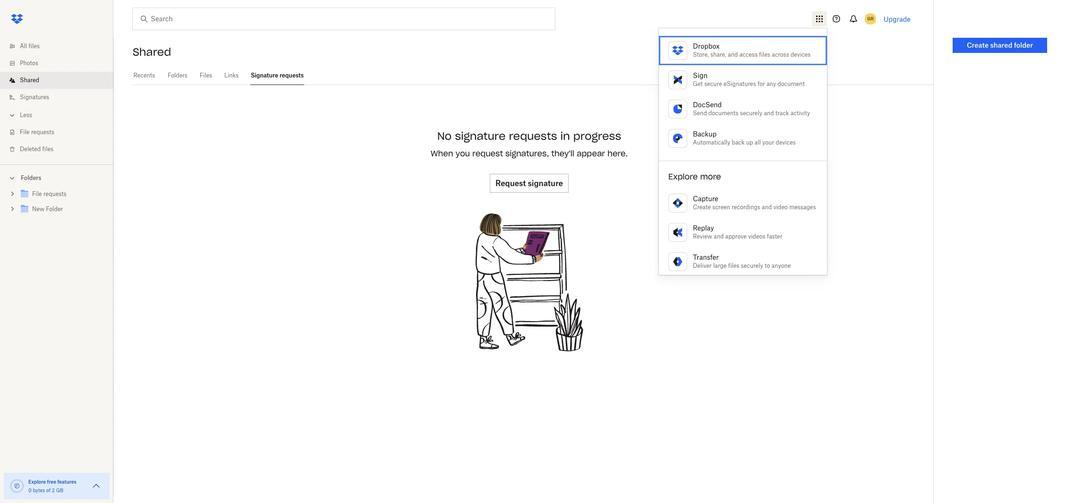Task type: locate. For each thing, give the bounding box(es) containing it.
explore up bytes on the bottom
[[28, 479, 46, 485]]

create
[[967, 41, 989, 49], [693, 204, 711, 211]]

file requests link
[[8, 124, 113, 141]]

for
[[758, 80, 765, 87]]

and inside capture create screen recordings and video messages
[[762, 204, 772, 211]]

and right share,
[[728, 51, 738, 58]]

0 vertical spatial explore
[[668, 172, 698, 181]]

requests right signature
[[280, 72, 304, 79]]

file requests
[[20, 128, 54, 136]]

create down capture
[[693, 204, 711, 211]]

shared link
[[8, 72, 113, 89]]

shared
[[990, 41, 1013, 49]]

replay review and approve videos faster
[[693, 224, 782, 240]]

0 horizontal spatial explore
[[28, 479, 46, 485]]

0 horizontal spatial shared
[[20, 77, 39, 84]]

1 horizontal spatial shared
[[133, 45, 171, 59]]

devices
[[791, 51, 811, 58], [776, 139, 796, 146]]

access
[[740, 51, 758, 58]]

0 vertical spatial shared
[[133, 45, 171, 59]]

and
[[728, 51, 738, 58], [764, 110, 774, 117], [762, 204, 772, 211], [714, 233, 724, 240]]

shared down the photos
[[20, 77, 39, 84]]

requests up 'when you request signatures, they'll appear here.'
[[509, 129, 557, 143]]

to
[[765, 262, 770, 269]]

explore left more
[[668, 172, 698, 181]]

dropbox image
[[8, 9, 26, 28]]

1 horizontal spatial explore
[[668, 172, 698, 181]]

1 vertical spatial shared
[[20, 77, 39, 84]]

recents link
[[133, 66, 156, 84]]

list containing all files
[[0, 32, 113, 164]]

when you request signatures, they'll appear here.
[[431, 149, 628, 158]]

devices inside dropbox store, share, and access files across devices
[[791, 51, 811, 58]]

0 horizontal spatial folders
[[21, 174, 41, 181]]

files
[[29, 43, 40, 50], [759, 51, 770, 58], [42, 145, 53, 153], [728, 262, 739, 269]]

0 vertical spatial folders
[[168, 72, 187, 79]]

free
[[47, 479, 56, 485]]

no
[[437, 129, 452, 143]]

dropbox store, share, and access files across devices
[[693, 42, 811, 58]]

1 horizontal spatial create
[[967, 41, 989, 49]]

upgrade
[[884, 15, 911, 23]]

securely inside docsend send documents securely and track activity
[[740, 110, 762, 117]]

backup
[[693, 130, 717, 138]]

list
[[0, 32, 113, 164]]

illustration of an empty shelf image
[[458, 212, 600, 353]]

0 horizontal spatial create
[[693, 204, 711, 211]]

shared inside list item
[[20, 77, 39, 84]]

0 horizontal spatial requests
[[31, 128, 54, 136]]

2 horizontal spatial requests
[[509, 129, 557, 143]]

and right "review"
[[714, 233, 724, 240]]

requests right file
[[31, 128, 54, 136]]

create shared folder
[[967, 41, 1033, 49]]

approve
[[725, 233, 747, 240]]

1 vertical spatial folders
[[21, 174, 41, 181]]

0 vertical spatial securely
[[740, 110, 762, 117]]

and left track
[[764, 110, 774, 117]]

devices right your
[[776, 139, 796, 146]]

1 vertical spatial devices
[[776, 139, 796, 146]]

file
[[20, 128, 30, 136]]

devices right across in the top of the page
[[791, 51, 811, 58]]

deleted
[[20, 145, 41, 153]]

and left video
[[762, 204, 772, 211]]

1 horizontal spatial requests
[[280, 72, 304, 79]]

create inside capture create screen recordings and video messages
[[693, 204, 711, 211]]

sign get secure esignatures for any document
[[693, 71, 805, 87]]

sign
[[693, 71, 708, 79]]

securely up backup automatically back up all your devices
[[740, 110, 762, 117]]

explore for explore free features 0 bytes of 2 gb
[[28, 479, 46, 485]]

files
[[200, 72, 212, 79]]

0 vertical spatial create
[[967, 41, 989, 49]]

deleted files link
[[8, 141, 113, 158]]

devices inside backup automatically back up all your devices
[[776, 139, 796, 146]]

folders
[[168, 72, 187, 79], [21, 174, 41, 181]]

1 vertical spatial explore
[[28, 479, 46, 485]]

files inside transfer deliver large files securely to anyone
[[728, 262, 739, 269]]

upgrade link
[[884, 15, 911, 23]]

transfer deliver large files securely to anyone
[[693, 253, 791, 269]]

tab list
[[133, 66, 933, 85]]

files right deleted
[[42, 145, 53, 153]]

links link
[[224, 66, 239, 84]]

document
[[778, 80, 805, 87]]

esignatures
[[724, 80, 756, 87]]

up
[[746, 139, 753, 146]]

signature
[[251, 72, 278, 79]]

0 vertical spatial devices
[[791, 51, 811, 58]]

and inside dropbox store, share, and access files across devices
[[728, 51, 738, 58]]

shared up recents link
[[133, 45, 171, 59]]

of
[[46, 488, 51, 493]]

explore inside explore free features 0 bytes of 2 gb
[[28, 479, 46, 485]]

you
[[456, 149, 470, 158]]

files right all
[[29, 43, 40, 50]]

and inside docsend send documents securely and track activity
[[764, 110, 774, 117]]

create left shared
[[967, 41, 989, 49]]

all files
[[20, 43, 40, 50]]

group
[[0, 185, 113, 224]]

shared list item
[[0, 72, 113, 89]]

files inside "link"
[[29, 43, 40, 50]]

securely
[[740, 110, 762, 117], [741, 262, 763, 269]]

explore
[[668, 172, 698, 181], [28, 479, 46, 485]]

messages
[[789, 204, 816, 211]]

1 vertical spatial securely
[[741, 262, 763, 269]]

folders inside button
[[21, 174, 41, 181]]

deleted files
[[20, 145, 53, 153]]

shared
[[133, 45, 171, 59], [20, 77, 39, 84]]

folders down deleted
[[21, 174, 41, 181]]

1 vertical spatial create
[[693, 204, 711, 211]]

all files link
[[8, 38, 113, 55]]

requests for file requests
[[31, 128, 54, 136]]

folders left the files at the top left of the page
[[168, 72, 187, 79]]

1 horizontal spatial folders
[[168, 72, 187, 79]]

they'll
[[551, 149, 574, 158]]

files left across in the top of the page
[[759, 51, 770, 58]]

no signature requests in progress
[[437, 129, 621, 143]]

videos
[[748, 233, 766, 240]]

backup automatically back up all your devices
[[693, 130, 796, 146]]

progress
[[573, 129, 621, 143]]

files right large
[[728, 262, 739, 269]]

securely left to
[[741, 262, 763, 269]]

signatures
[[20, 94, 49, 101]]

less
[[20, 111, 32, 119]]



Task type: vqa. For each thing, say whether or not it's contained in the screenshot.
Deleted files link
yes



Task type: describe. For each thing, give the bounding box(es) containing it.
replay
[[693, 224, 714, 232]]

0
[[28, 488, 32, 493]]

automatically
[[693, 139, 730, 146]]

folder
[[1014, 41, 1033, 49]]

signature
[[455, 129, 506, 143]]

explore for explore more
[[668, 172, 698, 181]]

and inside the replay review and approve videos faster
[[714, 233, 724, 240]]

secure
[[704, 80, 722, 87]]

features
[[57, 479, 76, 485]]

across
[[772, 51, 789, 58]]

capture create screen recordings and video messages
[[693, 195, 816, 211]]

screen
[[713, 204, 730, 211]]

your
[[762, 139, 774, 146]]

back
[[732, 139, 745, 146]]

in
[[560, 129, 570, 143]]

gb
[[56, 488, 63, 493]]

appear
[[577, 149, 605, 158]]

any
[[767, 80, 776, 87]]

signature requests link
[[250, 66, 304, 84]]

large
[[713, 262, 727, 269]]

signature requests
[[251, 72, 304, 79]]

capture
[[693, 195, 718, 203]]

files inside dropbox store, share, and access files across devices
[[759, 51, 770, 58]]

create shared folder button
[[953, 38, 1047, 53]]

transfer
[[693, 253, 719, 261]]

when
[[431, 149, 453, 158]]

faster
[[767, 233, 782, 240]]

recents
[[133, 72, 155, 79]]

explore free features 0 bytes of 2 gb
[[28, 479, 76, 493]]

securely inside transfer deliver large files securely to anyone
[[741, 262, 763, 269]]

here.
[[608, 149, 628, 158]]

quota usage element
[[9, 479, 25, 494]]

track
[[776, 110, 789, 117]]

requests for signature requests
[[280, 72, 304, 79]]

review
[[693, 233, 712, 240]]

docsend
[[693, 101, 722, 109]]

bytes
[[33, 488, 45, 493]]

tab list containing recents
[[133, 66, 933, 85]]

video
[[773, 204, 788, 211]]

documents
[[709, 110, 739, 117]]

anyone
[[772, 262, 791, 269]]

create inside button
[[967, 41, 989, 49]]

photos
[[20, 60, 38, 67]]

all
[[20, 43, 27, 50]]

store,
[[693, 51, 709, 58]]

2
[[52, 488, 55, 493]]

deliver
[[693, 262, 712, 269]]

photos link
[[8, 55, 113, 72]]

less image
[[8, 111, 17, 120]]

docsend send documents securely and track activity
[[693, 101, 810, 117]]

share,
[[710, 51, 726, 58]]

get
[[693, 80, 703, 87]]

signatures link
[[8, 89, 113, 106]]

links
[[224, 72, 239, 79]]

signatures,
[[505, 149, 549, 158]]

explore more
[[668, 172, 721, 181]]

recordings
[[732, 204, 760, 211]]

request
[[472, 149, 503, 158]]

folders link
[[167, 66, 188, 84]]

files link
[[199, 66, 213, 84]]

send
[[693, 110, 707, 117]]

dropbox
[[693, 42, 720, 50]]

more
[[700, 172, 721, 181]]

folders button
[[0, 171, 113, 185]]

activity
[[791, 110, 810, 117]]

all
[[755, 139, 761, 146]]



